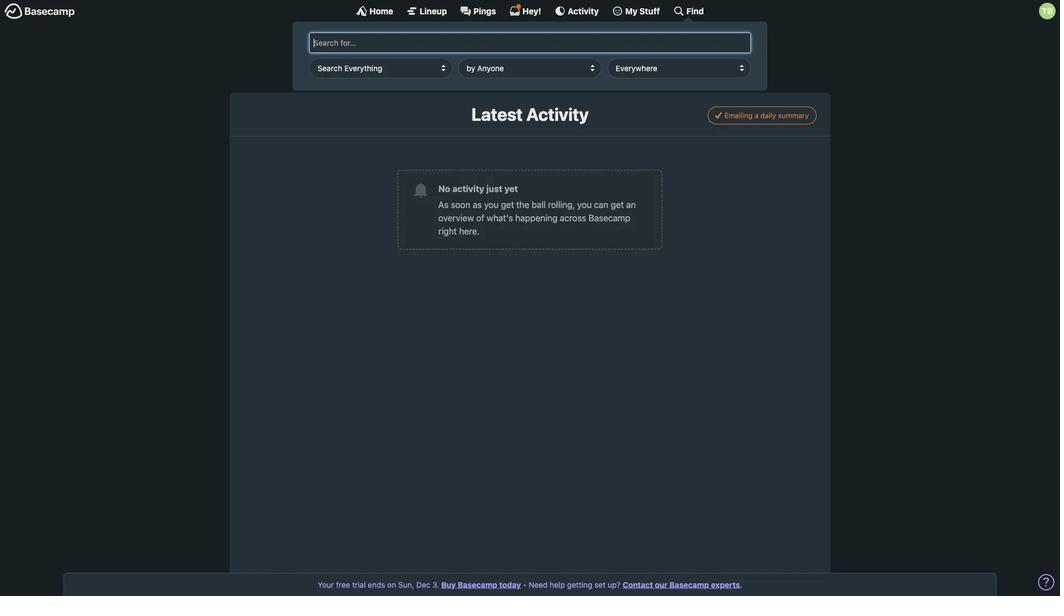Task type: locate. For each thing, give the bounding box(es) containing it.
find
[[687, 6, 704, 16]]

.
[[741, 581, 743, 590]]

0 horizontal spatial you
[[485, 199, 499, 210]]

you
[[485, 199, 499, 210], [578, 199, 592, 210]]

activity
[[568, 6, 599, 16], [527, 104, 589, 125]]

latest
[[472, 104, 523, 125]]

someone's assignments
[[492, 40, 589, 51]]

ball
[[532, 199, 546, 210]]

activity right the latest
[[422, 40, 451, 51]]

find button
[[674, 6, 704, 17]]

to-dos added & completed
[[492, 67, 601, 78]]

across
[[560, 213, 587, 223]]

&
[[550, 67, 556, 78]]

the right all
[[382, 40, 395, 51]]

get
[[501, 199, 514, 210], [611, 199, 624, 210]]

todo image
[[472, 65, 488, 80]]

basecamp inside no activity just yet as soon as you get the ball rolling, you can get an overview of what's happening across basecamp right here.
[[589, 213, 631, 223]]

schedule image
[[623, 65, 638, 80]]

the
[[382, 40, 395, 51], [517, 199, 530, 210]]

trial
[[353, 581, 366, 590]]

all the latest activity link
[[345, 33, 459, 57]]

pings button
[[461, 6, 496, 17]]

0 vertical spatial someone's
[[492, 40, 536, 51]]

latest
[[397, 40, 419, 51]]

to-
[[492, 67, 505, 78]]

someone's activity link
[[345, 60, 459, 85]]

set
[[595, 581, 606, 590]]

0 horizontal spatial someone's
[[370, 67, 414, 78]]

basecamp down the can
[[589, 213, 631, 223]]

to-dos added & completed link
[[467, 60, 609, 85]]

activity down &
[[527, 104, 589, 125]]

rolling,
[[548, 199, 575, 210]]

get left an
[[611, 199, 624, 210]]

1 horizontal spatial you
[[578, 199, 592, 210]]

activity down all the latest activity
[[416, 67, 445, 78]]

someone's up to-
[[492, 40, 536, 51]]

my
[[626, 6, 638, 16]]

activity
[[422, 40, 451, 51], [416, 67, 445, 78], [453, 183, 485, 194]]

someone's down all the latest activity link
[[370, 67, 414, 78]]

0 vertical spatial the
[[382, 40, 395, 51]]

0 vertical spatial activity
[[568, 6, 599, 16]]

1 vertical spatial activity
[[416, 67, 445, 78]]

1 vertical spatial activity
[[527, 104, 589, 125]]

someone's activity
[[370, 67, 445, 78]]

activity inside no activity just yet as soon as you get the ball rolling, you can get an overview of what's happening across basecamp right here.
[[453, 183, 485, 194]]

hey! button
[[510, 4, 542, 17]]

switch accounts image
[[4, 3, 75, 20]]

a
[[755, 111, 759, 120]]

you right the as
[[485, 199, 499, 210]]

pings
[[474, 6, 496, 16]]

dos left added
[[505, 67, 520, 78]]

0 horizontal spatial get
[[501, 199, 514, 210]]

all
[[370, 40, 380, 51]]

soon
[[451, 199, 471, 210]]

dos up dates
[[691, 40, 705, 51]]

basecamp right buy
[[458, 581, 498, 590]]

tim burton image
[[1040, 3, 1057, 19]]

1 horizontal spatial someone's
[[492, 40, 536, 51]]

sun,
[[399, 581, 415, 590]]

0 vertical spatial activity
[[422, 40, 451, 51]]

just
[[487, 183, 503, 194]]

overdue
[[642, 40, 676, 51]]

hey!
[[523, 6, 542, 16]]

1 get from the left
[[501, 199, 514, 210]]

what's
[[487, 213, 513, 223]]

1 horizontal spatial the
[[517, 199, 530, 210]]

1 vertical spatial the
[[517, 199, 530, 210]]

summary
[[779, 111, 810, 120]]

0 vertical spatial dos
[[691, 40, 705, 51]]

1 vertical spatial dos
[[505, 67, 520, 78]]

1 horizontal spatial get
[[611, 199, 624, 210]]

person report image
[[350, 65, 366, 80]]

1 you from the left
[[485, 199, 499, 210]]

right
[[439, 226, 457, 236]]

1 horizontal spatial basecamp
[[589, 213, 631, 223]]

your
[[318, 581, 334, 590]]

no
[[439, 183, 451, 194]]

you left the can
[[578, 199, 592, 210]]

my stuff button
[[613, 6, 661, 17]]

happening
[[516, 213, 558, 223]]

activity up soon
[[453, 183, 485, 194]]

dates
[[685, 67, 708, 78]]

2 vertical spatial activity
[[453, 183, 485, 194]]

an
[[627, 199, 636, 210]]

activity up assignments
[[568, 6, 599, 16]]

get up what's
[[501, 199, 514, 210]]

ends
[[368, 581, 386, 590]]

here.
[[460, 226, 480, 236]]

2 get from the left
[[611, 199, 624, 210]]

on
[[388, 581, 397, 590]]

to-
[[678, 40, 691, 51]]

basecamp right our
[[670, 581, 710, 590]]

overdue to-dos link
[[617, 33, 716, 57]]

someone's
[[492, 40, 536, 51], [370, 67, 414, 78]]

upcoming dates link
[[617, 60, 716, 85]]

the left ball at the top of page
[[517, 199, 530, 210]]

dos
[[691, 40, 705, 51], [505, 67, 520, 78]]

0 horizontal spatial the
[[382, 40, 395, 51]]

free
[[336, 581, 350, 590]]

1 vertical spatial someone's
[[370, 67, 414, 78]]

emailing a daily summary button
[[708, 107, 817, 125]]

getting
[[568, 581, 593, 590]]

basecamp
[[589, 213, 631, 223], [458, 581, 498, 590], [670, 581, 710, 590]]

completed
[[558, 67, 601, 78]]

emailing a daily summary
[[725, 111, 810, 120]]



Task type: vqa. For each thing, say whether or not it's contained in the screenshot.
The Dec
yes



Task type: describe. For each thing, give the bounding box(es) containing it.
overview
[[439, 213, 474, 223]]

yet
[[505, 183, 518, 194]]

contact our basecamp experts link
[[623, 581, 741, 590]]

0 horizontal spatial dos
[[505, 67, 520, 78]]

can
[[594, 199, 609, 210]]

your free trial ends on sun, dec  3. buy basecamp today • need help getting set up? contact our basecamp experts .
[[318, 581, 743, 590]]

0 horizontal spatial basecamp
[[458, 581, 498, 590]]

today
[[500, 581, 521, 590]]

activity report image
[[350, 38, 366, 53]]

daily
[[761, 111, 777, 120]]

upcoming dates
[[642, 67, 708, 78]]

activity inside "main" element
[[568, 6, 599, 16]]

reports image
[[623, 38, 638, 53]]

help
[[550, 581, 566, 590]]

main element
[[0, 0, 1061, 91]]

up?
[[608, 581, 621, 590]]

home
[[370, 6, 394, 16]]

lineup link
[[407, 6, 447, 17]]

no activity just yet as soon as you get the ball rolling, you can get an overview of what's happening across basecamp right here.
[[439, 183, 636, 236]]

assignments
[[538, 40, 589, 51]]

as
[[439, 199, 449, 210]]

overdue to-dos
[[642, 40, 705, 51]]

lineup
[[420, 6, 447, 16]]

activity for no activity just yet as soon as you get the ball rolling, you can get an overview of what's happening across basecamp right here.
[[453, 183, 485, 194]]

assignment image
[[472, 38, 488, 53]]

latest activity
[[472, 104, 589, 125]]

buy
[[442, 581, 456, 590]]

•
[[523, 581, 527, 590]]

activity for someone's activity
[[416, 67, 445, 78]]

the inside all the latest activity link
[[382, 40, 395, 51]]

contact
[[623, 581, 653, 590]]

Search for… search field
[[309, 33, 752, 53]]

all the latest activity
[[370, 40, 451, 51]]

2 horizontal spatial basecamp
[[670, 581, 710, 590]]

of
[[477, 213, 485, 223]]

the inside no activity just yet as soon as you get the ball rolling, you can get an overview of what's happening across basecamp right here.
[[517, 199, 530, 210]]

2 you from the left
[[578, 199, 592, 210]]

home link
[[356, 6, 394, 17]]

someone's for someone's assignments
[[492, 40, 536, 51]]

dec
[[417, 581, 431, 590]]

buy basecamp today link
[[442, 581, 521, 590]]

our
[[655, 581, 668, 590]]

emailing
[[725, 111, 753, 120]]

added
[[522, 67, 548, 78]]

someone's for someone's activity
[[370, 67, 414, 78]]

upcoming
[[642, 67, 683, 78]]

stuff
[[640, 6, 661, 16]]

someone's assignments link
[[467, 33, 609, 57]]

3.
[[433, 581, 440, 590]]

activity link
[[555, 6, 599, 17]]

need
[[529, 581, 548, 590]]

experts
[[712, 581, 741, 590]]

my stuff
[[626, 6, 661, 16]]

1 horizontal spatial dos
[[691, 40, 705, 51]]

as
[[473, 199, 482, 210]]



